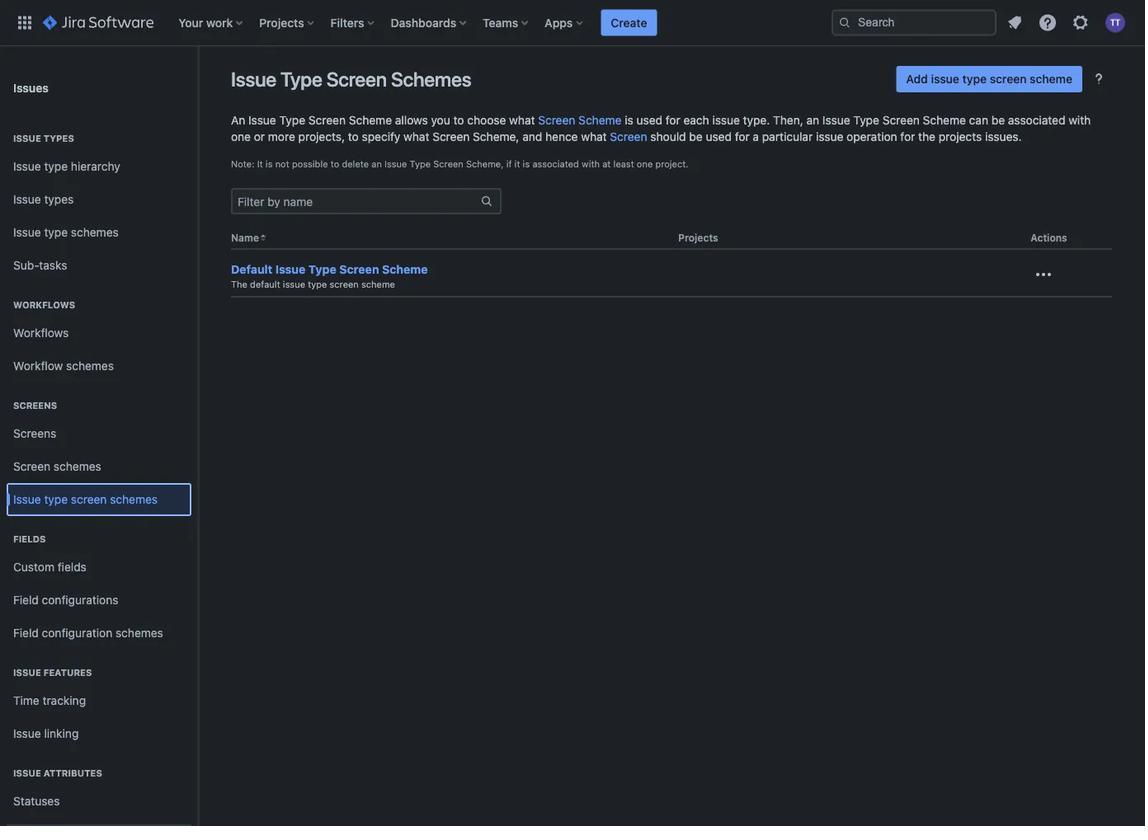 Task type: describe. For each thing, give the bounding box(es) containing it.
schemes inside fields group
[[116, 627, 163, 640]]

issue features
[[13, 668, 92, 679]]

issue for issue type screen schemes
[[13, 493, 41, 507]]

0 horizontal spatial is
[[266, 159, 273, 170]]

statuses link
[[7, 786, 191, 819]]

issues
[[13, 81, 49, 94]]

schemes
[[391, 68, 472, 91]]

0 vertical spatial to
[[454, 113, 464, 127]]

issue type hierarchy link
[[7, 150, 191, 183]]

issue right particular
[[816, 130, 844, 144]]

type.
[[743, 113, 770, 127]]

time tracking link
[[7, 685, 191, 718]]

your
[[178, 16, 203, 29]]

appswitcher icon image
[[15, 13, 35, 33]]

issue type screen schemes
[[231, 68, 472, 91]]

screens for screens group
[[13, 401, 57, 411]]

or
[[254, 130, 265, 144]]

screen schemes link
[[7, 451, 191, 484]]

issue type schemes link
[[7, 216, 191, 249]]

teams
[[483, 16, 518, 29]]

schemes up issue type screen schemes
[[54, 460, 101, 474]]

screen inside issue type screen schemes link
[[71, 493, 107, 507]]

your work button
[[174, 9, 249, 36]]

1 horizontal spatial what
[[509, 113, 535, 127]]

custom fields link
[[7, 551, 191, 584]]

screen should be used for a particular issue operation for the projects issues.
[[610, 130, 1022, 144]]

issue features group
[[7, 650, 191, 756]]

an for then,
[[807, 113, 820, 127]]

type inside is used for each issue type. then, an issue type screen scheme can be associated with one or more projects, to specify what screen scheme, and hence what
[[854, 113, 880, 127]]

your profile and settings image
[[1106, 13, 1126, 33]]

an for delete
[[372, 159, 382, 170]]

choose
[[467, 113, 506, 127]]

apps
[[545, 16, 573, 29]]

Search field
[[832, 9, 997, 36]]

custom fields
[[13, 561, 87, 574]]

workflows group
[[7, 282, 191, 388]]

field configurations link
[[7, 584, 191, 617]]

type inside 'default issue type screen scheme the default issue type screen scheme'
[[308, 263, 337, 277]]

field for field configuration schemes
[[13, 627, 39, 640]]

screen inside 'default issue type screen scheme the default issue type screen scheme'
[[330, 279, 359, 290]]

type for hierarchy
[[44, 160, 68, 173]]

screen scheme link
[[538, 113, 622, 127]]

create
[[611, 16, 647, 29]]

workflow schemes link
[[7, 350, 191, 383]]

screens for the screens link
[[13, 427, 56, 441]]

default issue type screen scheme the default issue type screen scheme
[[231, 263, 428, 290]]

configuration
[[42, 627, 112, 640]]

projects
[[939, 130, 982, 144]]

time
[[13, 695, 39, 708]]

issue linking link
[[7, 718, 191, 751]]

screens group
[[7, 383, 191, 522]]

configurations
[[42, 594, 118, 607]]

one inside is used for each issue type. then, an issue type screen scheme can be associated with one or more projects, to specify what screen scheme, and hence what
[[231, 130, 251, 144]]

note:
[[231, 159, 255, 170]]

issue for issue type hierarchy
[[13, 160, 41, 173]]

1 horizontal spatial is
[[523, 159, 530, 170]]

can
[[969, 113, 989, 127]]

issue type hierarchy
[[13, 160, 120, 173]]

issue for issue attributes
[[13, 769, 41, 779]]

least
[[614, 159, 634, 170]]

add
[[906, 72, 928, 86]]

particular
[[762, 130, 813, 144]]

issue for issue types
[[13, 133, 41, 144]]

scheme inside is used for each issue type. then, an issue type screen scheme can be associated with one or more projects, to specify what screen scheme, and hence what
[[923, 113, 966, 127]]

issue inside button
[[931, 72, 960, 86]]

type inside button
[[963, 72, 987, 86]]

screen inside 'default issue type screen scheme the default issue type screen scheme'
[[339, 263, 379, 277]]

screen inside add issue type screen scheme button
[[990, 72, 1027, 86]]

custom
[[13, 561, 54, 574]]

issue for issue linking
[[13, 728, 41, 741]]

add issue type screen scheme
[[906, 72, 1073, 86]]

primary element
[[10, 0, 832, 46]]

operation
[[847, 130, 898, 144]]

default
[[250, 279, 280, 290]]

0 horizontal spatial what
[[404, 130, 430, 144]]

fields
[[58, 561, 87, 574]]

field configuration schemes link
[[7, 617, 191, 650]]

settings image
[[1071, 13, 1091, 33]]

tasks
[[39, 259, 67, 272]]

screens link
[[7, 418, 191, 451]]

search image
[[838, 16, 852, 29]]

sidebar navigation image
[[180, 66, 216, 99]]

type down "projects" popup button
[[281, 68, 322, 91]]

the
[[231, 279, 248, 290]]

default
[[231, 263, 273, 277]]

sub-tasks
[[13, 259, 67, 272]]

type inside 'default issue type screen scheme the default issue type screen scheme'
[[308, 279, 327, 290]]

not
[[275, 159, 289, 170]]

an
[[231, 113, 245, 127]]

issue types
[[13, 193, 74, 206]]

is used for each issue type. then, an issue type screen scheme can be associated with one or more projects, to specify what screen scheme, and hence what
[[231, 113, 1091, 144]]

type for schemes
[[44, 226, 68, 239]]

issue type screen schemes
[[13, 493, 158, 507]]

type for screen
[[44, 493, 68, 507]]

project.
[[656, 159, 689, 170]]

dashboards button
[[386, 9, 473, 36]]

if
[[506, 159, 512, 170]]

issue type screen schemes link
[[7, 484, 191, 517]]

each
[[684, 113, 709, 127]]

default issue type screen scheme link
[[231, 262, 428, 278]]

attributes
[[44, 769, 102, 779]]

scheme inside 'default issue type screen scheme the default issue type screen scheme'
[[382, 263, 428, 277]]

name
[[231, 232, 259, 244]]

projects,
[[298, 130, 345, 144]]

and
[[523, 130, 542, 144]]

actions
[[1031, 232, 1068, 244]]

learn more image
[[1089, 69, 1109, 89]]

hierarchy
[[71, 160, 120, 173]]

to inside is used for each issue type. then, an issue type screen scheme can be associated with one or more projects, to specify what screen scheme, and hence what
[[348, 130, 359, 144]]



Task type: locate. For each thing, give the bounding box(es) containing it.
should
[[651, 130, 686, 144]]

0 horizontal spatial screen
[[71, 493, 107, 507]]

1 horizontal spatial associated
[[1008, 113, 1066, 127]]

scheme inside button
[[1030, 72, 1073, 86]]

issue up statuses
[[13, 769, 41, 779]]

issue inside is used for each issue type. then, an issue type screen scheme can be associated with one or more projects, to specify what screen scheme, and hence what
[[823, 113, 851, 127]]

scheme, down choose
[[473, 130, 519, 144]]

projects right "work"
[[259, 16, 304, 29]]

delete
[[342, 159, 369, 170]]

time tracking
[[13, 695, 86, 708]]

issue
[[231, 68, 276, 91], [248, 113, 276, 127], [823, 113, 851, 127], [13, 133, 41, 144], [385, 159, 407, 170], [13, 160, 41, 173], [13, 193, 41, 206], [13, 226, 41, 239], [275, 263, 306, 277], [13, 493, 41, 507], [13, 668, 41, 679], [13, 728, 41, 741], [13, 769, 41, 779]]

1 horizontal spatial an
[[807, 113, 820, 127]]

issue types
[[13, 133, 74, 144]]

0 vertical spatial with
[[1069, 113, 1091, 127]]

issue inside 'default issue type screen scheme the default issue type screen scheme'
[[283, 279, 305, 290]]

type inside screens group
[[44, 493, 68, 507]]

type up the more
[[279, 113, 305, 127]]

you
[[431, 113, 450, 127]]

a
[[753, 130, 759, 144]]

help image
[[1038, 13, 1058, 33]]

issue right default
[[283, 279, 305, 290]]

1 horizontal spatial for
[[735, 130, 750, 144]]

associated inside is used for each issue type. then, an issue type screen scheme can be associated with one or more projects, to specify what screen scheme, and hence what
[[1008, 113, 1066, 127]]

be down "each"
[[689, 130, 703, 144]]

issue inside 'default issue type screen scheme the default issue type screen scheme'
[[275, 263, 306, 277]]

with
[[1069, 113, 1091, 127], [582, 159, 600, 170]]

0 vertical spatial screens
[[13, 401, 57, 411]]

1 vertical spatial an
[[372, 159, 382, 170]]

1 horizontal spatial screen
[[330, 279, 359, 290]]

workflows link
[[7, 317, 191, 350]]

1 vertical spatial associated
[[533, 159, 579, 170]]

schemes
[[71, 226, 119, 239], [66, 359, 114, 373], [54, 460, 101, 474], [110, 493, 158, 507], [116, 627, 163, 640]]

issue type schemes
[[13, 226, 119, 239]]

1 vertical spatial scheme
[[361, 279, 395, 290]]

issue down time
[[13, 728, 41, 741]]

possible
[[292, 159, 328, 170]]

2 horizontal spatial screen
[[990, 72, 1027, 86]]

sub-tasks link
[[7, 249, 191, 282]]

0 vertical spatial an
[[807, 113, 820, 127]]

screens up screen schemes
[[13, 427, 56, 441]]

1 horizontal spatial projects
[[678, 232, 719, 244]]

with left at
[[582, 159, 600, 170]]

associated
[[1008, 113, 1066, 127], [533, 159, 579, 170]]

filters button
[[326, 9, 381, 36]]

issue up or
[[248, 113, 276, 127]]

be up issues.
[[992, 113, 1005, 127]]

issue for issue type screen schemes
[[231, 68, 276, 91]]

more
[[268, 130, 295, 144]]

note: it is not possible to delete an issue type screen scheme, if it is associated with at least one project.
[[231, 159, 689, 170]]

scheme left 'learn more' image
[[1030, 72, 1073, 86]]

1 vertical spatial field
[[13, 627, 39, 640]]

0 vertical spatial field
[[13, 594, 39, 607]]

associated down hence
[[533, 159, 579, 170]]

types
[[44, 133, 74, 144]]

screen inside group
[[13, 460, 50, 474]]

actions image
[[1034, 265, 1054, 285]]

1 vertical spatial projects
[[678, 232, 719, 244]]

1 vertical spatial used
[[706, 130, 732, 144]]

to up delete
[[348, 130, 359, 144]]

schemes down workflows link on the top of page
[[66, 359, 114, 373]]

scheme, inside is used for each issue type. then, an issue type screen scheme can be associated with one or more projects, to specify what screen scheme, and hence what
[[473, 130, 519, 144]]

0 vertical spatial projects
[[259, 16, 304, 29]]

scheme
[[1030, 72, 1073, 86], [361, 279, 395, 290]]

one down an
[[231, 130, 251, 144]]

2 vertical spatial to
[[331, 159, 339, 170]]

an issue type screen scheme allows you to choose what screen scheme
[[231, 113, 622, 127]]

1 vertical spatial screen
[[330, 279, 359, 290]]

types
[[44, 193, 74, 206]]

teams button
[[478, 9, 535, 36]]

type right default
[[308, 263, 337, 277]]

type up "tasks"
[[44, 226, 68, 239]]

2 horizontal spatial for
[[901, 130, 916, 144]]

screen link
[[610, 130, 647, 144]]

issue right "each"
[[713, 113, 740, 127]]

issue up the 'screen should be used for a particular issue operation for the projects issues.'
[[823, 113, 851, 127]]

1 vertical spatial be
[[689, 130, 703, 144]]

for
[[666, 113, 681, 127], [735, 130, 750, 144], [901, 130, 916, 144]]

issue up an
[[231, 68, 276, 91]]

issue down issue types
[[13, 160, 41, 173]]

issue inside group
[[13, 769, 41, 779]]

projects down project.
[[678, 232, 719, 244]]

0 horizontal spatial with
[[582, 159, 600, 170]]

features
[[44, 668, 92, 679]]

0 vertical spatial workflows
[[13, 300, 75, 311]]

dashboards
[[391, 16, 456, 29]]

used inside is used for each issue type. then, an issue type screen scheme can be associated with one or more projects, to specify what screen scheme, and hence what
[[637, 113, 663, 127]]

what up the and
[[509, 113, 535, 127]]

type down the types
[[44, 160, 68, 173]]

schemes down field configurations link
[[116, 627, 163, 640]]

for up the should
[[666, 113, 681, 127]]

1 screens from the top
[[13, 401, 57, 411]]

1 horizontal spatial with
[[1069, 113, 1091, 127]]

issue for issue type schemes
[[13, 226, 41, 239]]

1 vertical spatial workflows
[[13, 326, 69, 340]]

1 workflows from the top
[[13, 300, 75, 311]]

to right you
[[454, 113, 464, 127]]

type
[[281, 68, 322, 91], [279, 113, 305, 127], [854, 113, 880, 127], [410, 159, 431, 170], [308, 263, 337, 277]]

then,
[[773, 113, 804, 127]]

name button
[[231, 232, 259, 244]]

is inside is used for each issue type. then, an issue type screen scheme can be associated with one or more projects, to specify what screen scheme, and hence what
[[625, 113, 634, 127]]

used up the should
[[637, 113, 663, 127]]

scheme down default issue type screen scheme link on the left of page
[[361, 279, 395, 290]]

field down custom on the left of the page
[[13, 594, 39, 607]]

2 horizontal spatial to
[[454, 113, 464, 127]]

1 horizontal spatial one
[[637, 159, 653, 170]]

issue inside 'link'
[[13, 728, 41, 741]]

hence
[[546, 130, 578, 144]]

1 horizontal spatial scheme
[[1030, 72, 1073, 86]]

1 vertical spatial one
[[637, 159, 653, 170]]

issue types group
[[7, 116, 191, 287]]

work
[[206, 16, 233, 29]]

1 vertical spatial to
[[348, 130, 359, 144]]

workflows
[[13, 300, 75, 311], [13, 326, 69, 340]]

projects inside popup button
[[259, 16, 304, 29]]

2 workflows from the top
[[13, 326, 69, 340]]

0 vertical spatial screen
[[990, 72, 1027, 86]]

1 vertical spatial screens
[[13, 427, 56, 441]]

issue up time
[[13, 668, 41, 679]]

scheme
[[349, 113, 392, 127], [579, 113, 622, 127], [923, 113, 966, 127], [382, 263, 428, 277]]

0 vertical spatial scheme
[[1030, 72, 1073, 86]]

used down "each"
[[706, 130, 732, 144]]

linking
[[44, 728, 79, 741]]

specify
[[362, 130, 401, 144]]

scheme, left if
[[466, 159, 504, 170]]

schemes inside the issue types group
[[71, 226, 119, 239]]

0 horizontal spatial be
[[689, 130, 703, 144]]

what down allows in the top of the page
[[404, 130, 430, 144]]

issue attributes group
[[7, 751, 191, 827]]

type down default issue type screen scheme link on the left of page
[[308, 279, 327, 290]]

allows
[[395, 113, 428, 127]]

create button
[[601, 9, 657, 36]]

it
[[257, 159, 263, 170]]

apps button
[[540, 9, 590, 36]]

issue down specify
[[385, 159, 407, 170]]

screen down default issue type screen scheme link on the left of page
[[330, 279, 359, 290]]

0 horizontal spatial an
[[372, 159, 382, 170]]

for left 'the'
[[901, 130, 916, 144]]

schemes inside the workflows group
[[66, 359, 114, 373]]

screen
[[327, 68, 387, 91], [309, 113, 346, 127], [538, 113, 576, 127], [883, 113, 920, 127], [433, 130, 470, 144], [610, 130, 647, 144], [433, 159, 464, 170], [339, 263, 379, 277], [13, 460, 50, 474]]

associated up issues.
[[1008, 113, 1066, 127]]

is
[[625, 113, 634, 127], [266, 159, 273, 170], [523, 159, 530, 170]]

issue up fields
[[13, 493, 41, 507]]

be inside is used for each issue type. then, an issue type screen scheme can be associated with one or more projects, to specify what screen scheme, and hence what
[[992, 113, 1005, 127]]

it
[[515, 159, 520, 170]]

1 horizontal spatial used
[[706, 130, 732, 144]]

workflows up the workflow at the left top of the page
[[13, 326, 69, 340]]

an right delete
[[372, 159, 382, 170]]

0 vertical spatial associated
[[1008, 113, 1066, 127]]

issues.
[[985, 130, 1022, 144]]

schemes down issue types link in the left top of the page
[[71, 226, 119, 239]]

workflows for the workflows group
[[13, 300, 75, 311]]

notifications image
[[1005, 13, 1025, 33]]

2 horizontal spatial is
[[625, 113, 634, 127]]

fields
[[13, 534, 46, 545]]

fields group
[[7, 517, 191, 655]]

with inside is used for each issue type. then, an issue type screen scheme can be associated with one or more projects, to specify what screen scheme, and hence what
[[1069, 113, 1091, 127]]

workflow schemes
[[13, 359, 114, 373]]

field up issue features
[[13, 627, 39, 640]]

type up operation
[[854, 113, 880, 127]]

banner
[[0, 0, 1145, 46]]

an up the 'screen should be used for a particular issue operation for the projects issues.'
[[807, 113, 820, 127]]

issue up default
[[275, 263, 306, 277]]

1 vertical spatial scheme,
[[466, 159, 504, 170]]

1 vertical spatial with
[[582, 159, 600, 170]]

screens
[[13, 401, 57, 411], [13, 427, 56, 441]]

issue for issue types
[[13, 193, 41, 206]]

issue inside screens group
[[13, 493, 41, 507]]

1 horizontal spatial to
[[348, 130, 359, 144]]

2 horizontal spatial what
[[581, 130, 607, 144]]

jira software image
[[43, 13, 154, 33], [43, 13, 154, 33]]

type
[[963, 72, 987, 86], [44, 160, 68, 173], [44, 226, 68, 239], [308, 279, 327, 290], [44, 493, 68, 507]]

issue right the add
[[931, 72, 960, 86]]

workflow
[[13, 359, 63, 373]]

screens down the workflow at the left top of the page
[[13, 401, 57, 411]]

0 horizontal spatial associated
[[533, 159, 579, 170]]

issue for issue features
[[13, 668, 41, 679]]

add issue type screen scheme button
[[897, 66, 1083, 92]]

screen down notifications "image"
[[990, 72, 1027, 86]]

issue left the types
[[13, 133, 41, 144]]

0 horizontal spatial one
[[231, 130, 251, 144]]

issue left 'types'
[[13, 193, 41, 206]]

what down screen scheme link
[[581, 130, 607, 144]]

schemes down screen schemes link
[[110, 493, 158, 507]]

0 horizontal spatial projects
[[259, 16, 304, 29]]

0 vertical spatial scheme,
[[473, 130, 519, 144]]

scheme,
[[473, 130, 519, 144], [466, 159, 504, 170]]

one right least
[[637, 159, 653, 170]]

your work
[[178, 16, 233, 29]]

tracking
[[43, 695, 86, 708]]

type down an issue type screen scheme allows you to choose what screen scheme
[[410, 159, 431, 170]]

for inside is used for each issue type. then, an issue type screen scheme can be associated with one or more projects, to specify what screen scheme, and hence what
[[666, 113, 681, 127]]

statuses
[[13, 795, 60, 809]]

1 field from the top
[[13, 594, 39, 607]]

2 field from the top
[[13, 627, 39, 640]]

0 horizontal spatial used
[[637, 113, 663, 127]]

screen down screen schemes link
[[71, 493, 107, 507]]

scheme inside 'default issue type screen scheme the default issue type screen scheme'
[[361, 279, 395, 290]]

workflows for workflows link on the top of page
[[13, 326, 69, 340]]

type up can
[[963, 72, 987, 86]]

issue inside is used for each issue type. then, an issue type screen scheme can be associated with one or more projects, to specify what screen scheme, and hence what
[[713, 113, 740, 127]]

issue attributes
[[13, 769, 102, 779]]

2 vertical spatial screen
[[71, 493, 107, 507]]

0 horizontal spatial for
[[666, 113, 681, 127]]

projects
[[259, 16, 304, 29], [678, 232, 719, 244]]

field for field configurations
[[13, 594, 39, 607]]

0 horizontal spatial scheme
[[361, 279, 395, 290]]

banner containing your work
[[0, 0, 1145, 46]]

field configurations
[[13, 594, 118, 607]]

Filter by name text field
[[233, 190, 480, 213]]

0 horizontal spatial to
[[331, 159, 339, 170]]

field configuration schemes
[[13, 627, 163, 640]]

for left a
[[735, 130, 750, 144]]

2 screens from the top
[[13, 427, 56, 441]]

screen schemes
[[13, 460, 101, 474]]

1 horizontal spatial be
[[992, 113, 1005, 127]]

projects button
[[254, 9, 321, 36]]

to left delete
[[331, 159, 339, 170]]

workflows down the sub-tasks
[[13, 300, 75, 311]]

issue linking
[[13, 728, 79, 741]]

an inside is used for each issue type. then, an issue type screen scheme can be associated with one or more projects, to specify what screen scheme, and hence what
[[807, 113, 820, 127]]

0 vertical spatial be
[[992, 113, 1005, 127]]

type down screen schemes
[[44, 493, 68, 507]]

0 vertical spatial one
[[231, 130, 251, 144]]

issue up 'sub-'
[[13, 226, 41, 239]]

0 vertical spatial used
[[637, 113, 663, 127]]

issue types link
[[7, 183, 191, 216]]

filters
[[331, 16, 364, 29]]

with down 'learn more' image
[[1069, 113, 1091, 127]]



Task type: vqa. For each thing, say whether or not it's contained in the screenshot.
the right list
no



